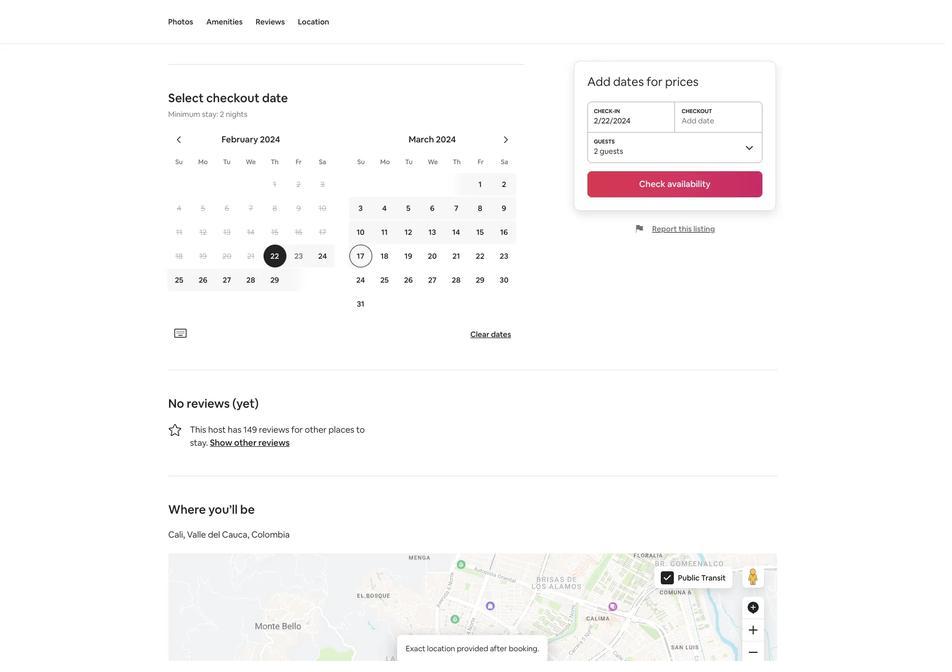 Task type: describe. For each thing, give the bounding box(es) containing it.
show other reviews link
[[210, 438, 290, 449]]

this
[[679, 224, 693, 234]]

no reviews (yet)
[[168, 396, 259, 411]]

2 28 button from the left
[[445, 269, 469, 292]]

guests
[[600, 146, 624, 156]]

1 1 from the left
[[273, 180, 277, 190]]

add date
[[682, 116, 715, 126]]

16 for first 16 button from the right
[[501, 228, 508, 237]]

2 fr from the left
[[478, 158, 484, 167]]

this host has 149 reviews for other places to stay.
[[190, 424, 365, 449]]

photos
[[168, 17, 193, 27]]

2 14 from the left
[[453, 228, 460, 237]]

10 for leftmost 10 button
[[319, 204, 327, 213]]

2 20 button from the left
[[421, 245, 445, 268]]

7 for 2nd 7 'button' from right
[[249, 204, 253, 213]]

show other reviews
[[210, 438, 290, 449]]

for inside this host has 149 reviews for other places to stay.
[[291, 424, 303, 436]]

23 for 1st 23 button from the right
[[500, 252, 509, 261]]

2 9 button from the left
[[492, 197, 516, 220]]

2 25 button from the left
[[373, 269, 397, 292]]

2 8 button from the left
[[469, 197, 492, 220]]

1 vertical spatial 24
[[356, 275, 365, 285]]

1 horizontal spatial for
[[647, 74, 663, 89]]

2 23 button from the left
[[492, 245, 516, 268]]

1 15 from the left
[[271, 228, 279, 237]]

1 14 from the left
[[247, 228, 255, 237]]

0 horizontal spatial 10 button
[[311, 197, 335, 220]]

1 th from the left
[[271, 158, 279, 167]]

google map
showing 6 points of interest. region
[[127, 443, 823, 661]]

0 vertical spatial 3 button
[[311, 173, 335, 196]]

prices
[[666, 74, 699, 89]]

listing
[[694, 224, 716, 234]]

dates for clear
[[491, 330, 512, 340]]

dates for add
[[614, 74, 645, 89]]

1 26 from the left
[[199, 275, 208, 285]]

1 25 button from the left
[[167, 269, 191, 292]]

27 for second 27 button from the right
[[223, 275, 231, 285]]

27 for 2nd 27 button from left
[[428, 275, 437, 285]]

2 th from the left
[[453, 158, 461, 167]]

1 27 button from the left
[[215, 269, 239, 292]]

10 for the rightmost 10 button
[[357, 228, 365, 237]]

places
[[329, 424, 355, 436]]

2/22/2024
[[595, 116, 631, 126]]

clear dates
[[471, 330, 512, 340]]

1 9 button from the left
[[287, 197, 311, 220]]

report this listing button
[[636, 224, 716, 234]]

30 button
[[492, 269, 516, 292]]

1 fr from the left
[[296, 158, 302, 167]]

1 20 button from the left
[[215, 245, 239, 268]]

stay:
[[202, 110, 218, 119]]

3 for the top 3 button
[[321, 180, 325, 190]]

zoom out image
[[749, 649, 758, 657]]

cali,
[[168, 529, 185, 541]]

location
[[298, 17, 329, 27]]

(yet)
[[233, 396, 259, 411]]

21 for second 21 button from right
[[247, 252, 255, 261]]

cauca,
[[222, 529, 250, 541]]

where you'll be
[[168, 502, 255, 517]]

1 14 button from the left
[[239, 221, 263, 244]]

2 6 button from the left
[[421, 197, 445, 220]]

transit
[[702, 573, 726, 583]]

5 for 2nd 5 button from the right
[[201, 204, 205, 213]]

all
[[206, 19, 215, 31]]

2 su from the left
[[358, 158, 365, 167]]

colombia
[[251, 529, 290, 541]]

location button
[[298, 0, 329, 44]]

7 for 1st 7 'button' from right
[[454, 204, 459, 213]]

1 23 button from the left
[[287, 245, 311, 268]]

2 8 from the left
[[478, 204, 483, 213]]

march 2024
[[409, 134, 456, 145]]

31 button
[[349, 293, 373, 316]]

2024 for march 2024
[[436, 134, 456, 145]]

5 for first 5 button from the right
[[407, 204, 411, 213]]

report
[[653, 224, 678, 234]]

reviews
[[256, 17, 285, 27]]

0 vertical spatial reviews
[[187, 396, 230, 411]]

stay.
[[190, 438, 208, 449]]

2 16 button from the left
[[492, 221, 516, 244]]

clear
[[471, 330, 490, 340]]

1 vertical spatial date
[[699, 116, 715, 126]]

1 horizontal spatial 24 button
[[349, 269, 373, 292]]

1 29 from the left
[[271, 275, 279, 285]]

18 for second 18 button from right
[[175, 252, 183, 261]]

2 15 from the left
[[477, 228, 484, 237]]

0 horizontal spatial 24
[[318, 252, 327, 261]]

2 21 button from the left
[[445, 245, 469, 268]]

add for add dates for prices
[[588, 74, 611, 89]]

2 1 button from the left
[[446, 173, 492, 196]]

this
[[190, 424, 206, 436]]

1 sa from the left
[[319, 158, 326, 167]]

1 9 from the left
[[297, 204, 301, 213]]

2 11 button from the left
[[373, 221, 397, 244]]

2 22 button from the left
[[469, 245, 492, 268]]

30
[[500, 275, 509, 285]]

2 26 button from the left
[[397, 269, 421, 292]]

17 for topmost 17 button
[[319, 228, 326, 237]]

2 19 button from the left
[[397, 245, 421, 268]]

17 for right 17 button
[[357, 252, 365, 261]]

2 inside 2 guests dropdown button
[[595, 146, 599, 156]]

1 18 button from the left
[[167, 245, 191, 268]]

minimum
[[168, 110, 200, 119]]

has
[[228, 424, 242, 436]]

select
[[168, 91, 204, 106]]

add a place to the map image
[[747, 602, 760, 615]]

1 20 from the left
[[223, 252, 232, 261]]

host
[[208, 424, 226, 436]]

1 13 button from the left
[[215, 221, 239, 244]]

1 tu from the left
[[223, 158, 231, 167]]

cali, valle del cauca, colombia
[[168, 529, 290, 541]]

1 vertical spatial other
[[234, 438, 257, 449]]

amenities button
[[206, 0, 243, 44]]

february
[[222, 134, 258, 145]]

checkout
[[206, 91, 260, 106]]

1 11 button from the left
[[167, 221, 191, 244]]

2 12 button from the left
[[397, 221, 421, 244]]

1 su from the left
[[175, 158, 183, 167]]

1 12 button from the left
[[191, 221, 215, 244]]

availability
[[668, 178, 711, 190]]

del
[[208, 529, 220, 541]]

149
[[244, 424, 257, 436]]

16 for first 16 button from left
[[295, 228, 303, 237]]

1 29 button from the left
[[263, 269, 309, 292]]

13 for second 13 button from the left
[[429, 228, 436, 237]]

photos button
[[168, 0, 193, 44]]

1 15 button from the left
[[263, 221, 287, 244]]

be
[[240, 502, 255, 517]]

check availability
[[640, 178, 711, 190]]

check availability button
[[588, 171, 763, 197]]



Task type: vqa. For each thing, say whether or not it's contained in the screenshot.


Task type: locate. For each thing, give the bounding box(es) containing it.
0 horizontal spatial fr
[[296, 158, 302, 167]]

0 horizontal spatial 11 button
[[167, 221, 191, 244]]

show all 22 amenities button
[[168, 12, 281, 38]]

4 for second the 4 button
[[383, 204, 387, 213]]

1 horizontal spatial 9 button
[[492, 197, 516, 220]]

2 13 from the left
[[429, 228, 436, 237]]

22
[[216, 19, 226, 31], [271, 252, 279, 261], [476, 252, 485, 261]]

add up 2/22/2024
[[588, 74, 611, 89]]

2 2024 from the left
[[436, 134, 456, 145]]

28 for second 28 button
[[452, 275, 461, 285]]

add
[[588, 74, 611, 89], [682, 116, 697, 126]]

2024
[[260, 134, 280, 145], [436, 134, 456, 145]]

zoom in image
[[749, 626, 758, 635]]

date inside "select checkout date minimum stay: 2 nights"
[[262, 91, 288, 106]]

25 for 1st 25 button from the right
[[381, 275, 389, 285]]

1 horizontal spatial 27 button
[[421, 269, 445, 292]]

13
[[223, 228, 231, 237], [429, 228, 436, 237]]

1 horizontal spatial 23
[[500, 252, 509, 261]]

1 horizontal spatial other
[[305, 424, 327, 436]]

0 vertical spatial other
[[305, 424, 327, 436]]

0 horizontal spatial 16 button
[[287, 221, 311, 244]]

show inside button
[[181, 19, 204, 31]]

1 1 button from the left
[[263, 173, 287, 196]]

2 4 from the left
[[383, 204, 387, 213]]

other down the 149
[[234, 438, 257, 449]]

1 25 from the left
[[175, 275, 183, 285]]

15 button
[[263, 221, 287, 244], [469, 221, 492, 244]]

13 for first 13 button from left
[[223, 228, 231, 237]]

show for show all 22 amenities
[[181, 19, 204, 31]]

11
[[176, 228, 182, 237], [382, 228, 388, 237]]

1 horizontal spatial sa
[[501, 158, 509, 167]]

1 horizontal spatial 7 button
[[445, 197, 469, 220]]

10 button
[[311, 197, 335, 220], [349, 221, 373, 244]]

1 horizontal spatial 28 button
[[445, 269, 469, 292]]

9 button
[[287, 197, 311, 220], [492, 197, 516, 220]]

drag pegman onto the map to open street view image
[[743, 566, 764, 588]]

0 horizontal spatial 27
[[223, 275, 231, 285]]

0 horizontal spatial 20 button
[[215, 245, 239, 268]]

we down "march 2024"
[[428, 158, 438, 167]]

2 21 from the left
[[453, 252, 460, 261]]

0 horizontal spatial 6 button
[[215, 197, 239, 220]]

1 28 from the left
[[247, 275, 255, 285]]

1 16 button from the left
[[287, 221, 311, 244]]

2024 right february
[[260, 134, 280, 145]]

17
[[319, 228, 326, 237], [357, 252, 365, 261]]

0 horizontal spatial 26
[[199, 275, 208, 285]]

27 button
[[215, 269, 239, 292], [421, 269, 445, 292]]

18 for first 18 button from the right
[[381, 252, 389, 261]]

22 button
[[263, 245, 287, 268], [469, 245, 492, 268]]

1 horizontal spatial 13 button
[[421, 221, 445, 244]]

29 button
[[263, 269, 309, 292], [469, 269, 492, 292]]

0 horizontal spatial mo
[[198, 158, 208, 167]]

0 horizontal spatial 12
[[199, 228, 207, 237]]

1 horizontal spatial 11
[[382, 228, 388, 237]]

1 4 button from the left
[[167, 197, 191, 220]]

20
[[223, 252, 232, 261], [428, 252, 437, 261]]

1 mo from the left
[[198, 158, 208, 167]]

28 for first 28 button from left
[[247, 275, 255, 285]]

dates up 2/22/2024
[[614, 74, 645, 89]]

0 horizontal spatial 13
[[223, 228, 231, 237]]

2 horizontal spatial 22
[[476, 252, 485, 261]]

11 for second 11 'button' from the right
[[176, 228, 182, 237]]

1 vertical spatial 3 button
[[349, 197, 373, 220]]

21 for 2nd 21 button from left
[[453, 252, 460, 261]]

1 horizontal spatial 7
[[454, 204, 459, 213]]

1 horizontal spatial 21
[[453, 252, 460, 261]]

2 13 button from the left
[[421, 221, 445, 244]]

2024 right march
[[436, 134, 456, 145]]

th down "march 2024"
[[453, 158, 461, 167]]

2 5 button from the left
[[397, 197, 421, 220]]

1 horizontal spatial 11 button
[[373, 221, 397, 244]]

where
[[168, 502, 206, 517]]

1 horizontal spatial date
[[699, 116, 715, 126]]

1 2024 from the left
[[260, 134, 280, 145]]

0 horizontal spatial 21 button
[[239, 245, 263, 268]]

1 button
[[263, 173, 287, 196], [446, 173, 492, 196]]

1 horizontal spatial 10 button
[[349, 221, 373, 244]]

2 4 button from the left
[[373, 197, 397, 220]]

0 horizontal spatial 20
[[223, 252, 232, 261]]

20 button
[[215, 245, 239, 268], [421, 245, 445, 268]]

0 vertical spatial add
[[588, 74, 611, 89]]

11 button
[[167, 221, 191, 244], [373, 221, 397, 244]]

0 horizontal spatial 6
[[225, 204, 229, 213]]

show down host on the bottom
[[210, 438, 232, 449]]

add for add date
[[682, 116, 697, 126]]

0 vertical spatial 10 button
[[311, 197, 335, 220]]

2 27 from the left
[[428, 275, 437, 285]]

1 19 from the left
[[199, 252, 207, 261]]

2 18 from the left
[[381, 252, 389, 261]]

1 horizontal spatial 17 button
[[349, 245, 373, 268]]

1 horizontal spatial tu
[[406, 158, 413, 167]]

1 horizontal spatial 15
[[477, 228, 484, 237]]

0 horizontal spatial 7 button
[[239, 197, 263, 220]]

march
[[409, 134, 434, 145]]

1 26 button from the left
[[191, 269, 215, 292]]

28
[[247, 275, 255, 285], [452, 275, 461, 285]]

report this listing
[[653, 224, 716, 234]]

1 2 button from the left
[[287, 173, 311, 196]]

0 horizontal spatial 27 button
[[215, 269, 239, 292]]

6 for first 6 button from the left
[[225, 204, 229, 213]]

1 horizontal spatial 8
[[478, 204, 483, 213]]

11 for 1st 11 'button' from the right
[[382, 228, 388, 237]]

1 7 from the left
[[249, 204, 253, 213]]

reviews button
[[256, 0, 285, 44]]

1 8 button from the left
[[263, 197, 287, 220]]

tu down february
[[223, 158, 231, 167]]

show left all
[[181, 19, 204, 31]]

0 horizontal spatial 22 button
[[263, 245, 287, 268]]

2 20 from the left
[[428, 252, 437, 261]]

0 vertical spatial dates
[[614, 74, 645, 89]]

for left "prices"
[[647, 74, 663, 89]]

2 6 from the left
[[430, 204, 435, 213]]

2 27 button from the left
[[421, 269, 445, 292]]

we down february 2024
[[246, 158, 256, 167]]

february 2024
[[222, 134, 280, 145]]

2 23 from the left
[[500, 252, 509, 261]]

0 vertical spatial 24
[[318, 252, 327, 261]]

28 button
[[239, 269, 263, 292], [445, 269, 469, 292]]

select checkout date minimum stay: 2 nights
[[168, 91, 288, 119]]

tu down march
[[406, 158, 413, 167]]

clear dates button
[[466, 325, 516, 344]]

2 25 from the left
[[381, 275, 389, 285]]

0 horizontal spatial 26 button
[[191, 269, 215, 292]]

other inside this host has 149 reviews for other places to stay.
[[305, 424, 327, 436]]

0 vertical spatial 17 button
[[311, 221, 335, 244]]

23 button
[[287, 245, 311, 268], [492, 245, 516, 268]]

1 vertical spatial dates
[[491, 330, 512, 340]]

2 29 from the left
[[476, 275, 485, 285]]

22 inside button
[[216, 19, 226, 31]]

0 horizontal spatial 3 button
[[311, 173, 335, 196]]

1 horizontal spatial 14
[[453, 228, 460, 237]]

19 for first 19 button from the left
[[199, 252, 207, 261]]

2 11 from the left
[[382, 228, 388, 237]]

2 7 button from the left
[[445, 197, 469, 220]]

0 vertical spatial show
[[181, 19, 204, 31]]

1 21 from the left
[[247, 252, 255, 261]]

0 horizontal spatial 18
[[175, 252, 183, 261]]

2 16 from the left
[[501, 228, 508, 237]]

1 vertical spatial add
[[682, 116, 697, 126]]

reviews
[[187, 396, 230, 411], [259, 424, 290, 436], [259, 438, 290, 449]]

0 horizontal spatial tu
[[223, 158, 231, 167]]

24 button
[[311, 245, 335, 268], [349, 269, 373, 292]]

1 horizontal spatial 5
[[407, 204, 411, 213]]

1 horizontal spatial 10
[[357, 228, 365, 237]]

1 horizontal spatial 4 button
[[373, 197, 397, 220]]

1 horizontal spatial 22 button
[[469, 245, 492, 268]]

2 guests
[[595, 146, 624, 156]]

3 for bottommost 3 button
[[359, 204, 363, 213]]

16 button
[[287, 221, 311, 244], [492, 221, 516, 244]]

26 button
[[191, 269, 215, 292], [397, 269, 421, 292]]

2 9 from the left
[[502, 204, 507, 213]]

1 4 from the left
[[177, 204, 181, 213]]

1 horizontal spatial 8 button
[[469, 197, 492, 220]]

you'll
[[209, 502, 238, 517]]

19 for 2nd 19 button
[[405, 252, 413, 261]]

2 12 from the left
[[405, 228, 413, 237]]

23 for 2nd 23 button from the right
[[295, 252, 303, 261]]

2 7 from the left
[[454, 204, 459, 213]]

3
[[321, 180, 325, 190], [359, 204, 363, 213]]

0 horizontal spatial 13 button
[[215, 221, 239, 244]]

sa
[[319, 158, 326, 167], [501, 158, 509, 167]]

8
[[273, 204, 277, 213], [478, 204, 483, 213]]

other
[[305, 424, 327, 436], [234, 438, 257, 449]]

add dates for prices
[[588, 74, 699, 89]]

tu
[[223, 158, 231, 167], [406, 158, 413, 167]]

2 1 from the left
[[479, 180, 482, 190]]

10
[[319, 204, 327, 213], [357, 228, 365, 237]]

2024 for february 2024
[[260, 134, 280, 145]]

2 mo from the left
[[381, 158, 390, 167]]

amenities
[[206, 17, 243, 27]]

1 horizontal spatial 12
[[405, 228, 413, 237]]

nights
[[226, 110, 248, 119]]

0 horizontal spatial 5 button
[[191, 197, 215, 220]]

calendar application
[[155, 123, 889, 325]]

1 19 button from the left
[[191, 245, 215, 268]]

0 horizontal spatial 1 button
[[263, 173, 287, 196]]

valle
[[187, 529, 206, 541]]

2 28 from the left
[[452, 275, 461, 285]]

1 6 button from the left
[[215, 197, 239, 220]]

14 button
[[239, 221, 263, 244], [445, 221, 469, 244]]

1 7 button from the left
[[239, 197, 263, 220]]

1 5 button from the left
[[191, 197, 215, 220]]

17 button
[[311, 221, 335, 244], [349, 245, 373, 268]]

21 button
[[239, 245, 263, 268], [445, 245, 469, 268]]

1 horizontal spatial 28
[[452, 275, 461, 285]]

show all 22 amenities
[[181, 19, 268, 31]]

3 button
[[311, 173, 335, 196], [349, 197, 373, 220]]

25 for first 25 button from the left
[[175, 275, 183, 285]]

14
[[247, 228, 255, 237], [453, 228, 460, 237]]

1 horizontal spatial 9
[[502, 204, 507, 213]]

1 vertical spatial 24 button
[[349, 269, 373, 292]]

0 horizontal spatial 23 button
[[287, 245, 311, 268]]

2 15 button from the left
[[469, 221, 492, 244]]

0 horizontal spatial 4 button
[[167, 197, 191, 220]]

0 horizontal spatial 24 button
[[311, 245, 335, 268]]

1
[[273, 180, 277, 190], [479, 180, 482, 190]]

12
[[199, 228, 207, 237], [405, 228, 413, 237]]

1 we from the left
[[246, 158, 256, 167]]

1 horizontal spatial 18 button
[[373, 245, 397, 268]]

4 for second the 4 button from the right
[[177, 204, 181, 213]]

2 tu from the left
[[406, 158, 413, 167]]

add up 2 guests dropdown button
[[682, 116, 697, 126]]

show
[[181, 19, 204, 31], [210, 438, 232, 449]]

1 horizontal spatial show
[[210, 438, 232, 449]]

reviews inside this host has 149 reviews for other places to stay.
[[259, 424, 290, 436]]

1 8 from the left
[[273, 204, 277, 213]]

6 for 2nd 6 button
[[430, 204, 435, 213]]

2 2 button from the left
[[492, 173, 516, 196]]

15
[[271, 228, 279, 237], [477, 228, 484, 237]]

1 28 button from the left
[[239, 269, 263, 292]]

21
[[247, 252, 255, 261], [453, 252, 460, 261]]

29
[[271, 275, 279, 285], [476, 275, 485, 285]]

1 22 button from the left
[[263, 245, 287, 268]]

0 horizontal spatial date
[[262, 91, 288, 106]]

18
[[175, 252, 183, 261], [381, 252, 389, 261]]

0 vertical spatial 24 button
[[311, 245, 335, 268]]

1 23 from the left
[[295, 252, 303, 261]]

31
[[357, 299, 365, 309]]

1 vertical spatial 17 button
[[349, 245, 373, 268]]

1 horizontal spatial 5 button
[[397, 197, 421, 220]]

to
[[356, 424, 365, 436]]

amenities
[[228, 19, 268, 31]]

th down february 2024
[[271, 158, 279, 167]]

0 horizontal spatial 2024
[[260, 134, 280, 145]]

0 horizontal spatial th
[[271, 158, 279, 167]]

0 horizontal spatial 8 button
[[263, 197, 287, 220]]

2 14 button from the left
[[445, 221, 469, 244]]

check
[[640, 178, 666, 190]]

other left places
[[305, 424, 327, 436]]

9
[[297, 204, 301, 213], [502, 204, 507, 213]]

2 26 from the left
[[404, 275, 413, 285]]

1 21 button from the left
[[239, 245, 263, 268]]

13 button
[[215, 221, 239, 244], [421, 221, 445, 244]]

1 11 from the left
[[176, 228, 182, 237]]

0 horizontal spatial 21
[[247, 252, 255, 261]]

19
[[199, 252, 207, 261], [405, 252, 413, 261]]

su
[[175, 158, 183, 167], [358, 158, 365, 167]]

public
[[678, 573, 700, 583]]

1 16 from the left
[[295, 228, 303, 237]]

1 vertical spatial reviews
[[259, 424, 290, 436]]

0 horizontal spatial 28
[[247, 275, 255, 285]]

1 13 from the left
[[223, 228, 231, 237]]

4 button
[[167, 197, 191, 220], [373, 197, 397, 220]]

dates inside button
[[491, 330, 512, 340]]

date up 2 guests dropdown button
[[699, 116, 715, 126]]

0 vertical spatial for
[[647, 74, 663, 89]]

1 horizontal spatial 1
[[479, 180, 482, 190]]

fr
[[296, 158, 302, 167], [478, 158, 484, 167]]

0 horizontal spatial 15 button
[[263, 221, 287, 244]]

2 inside "select checkout date minimum stay: 2 nights"
[[220, 110, 224, 119]]

1 horizontal spatial 6 button
[[421, 197, 445, 220]]

dates right clear
[[491, 330, 512, 340]]

dates
[[614, 74, 645, 89], [491, 330, 512, 340]]

1 horizontal spatial 2 button
[[492, 173, 516, 196]]

6
[[225, 204, 229, 213], [430, 204, 435, 213]]

1 horizontal spatial 22
[[271, 252, 279, 261]]

1 horizontal spatial 20
[[428, 252, 437, 261]]

0 vertical spatial 17
[[319, 228, 326, 237]]

2 19 from the left
[[405, 252, 413, 261]]

date right the checkout
[[262, 91, 288, 106]]

5 button
[[191, 197, 215, 220], [397, 197, 421, 220]]

no
[[168, 396, 184, 411]]

1 horizontal spatial 12 button
[[397, 221, 421, 244]]

2 18 button from the left
[[373, 245, 397, 268]]

date
[[262, 91, 288, 106], [699, 116, 715, 126]]

2 guests button
[[588, 132, 763, 163]]

public transit
[[678, 573, 726, 583]]

th
[[271, 158, 279, 167], [453, 158, 461, 167]]

1 6 from the left
[[225, 204, 229, 213]]

0 horizontal spatial 17
[[319, 228, 326, 237]]

1 horizontal spatial we
[[428, 158, 438, 167]]

1 vertical spatial for
[[291, 424, 303, 436]]

1 horizontal spatial 16
[[501, 228, 508, 237]]

1 horizontal spatial 26
[[404, 275, 413, 285]]

2 5 from the left
[[407, 204, 411, 213]]

1 horizontal spatial 15 button
[[469, 221, 492, 244]]

2 we from the left
[[428, 158, 438, 167]]

2 29 button from the left
[[469, 269, 492, 292]]

2 sa from the left
[[501, 158, 509, 167]]

16
[[295, 228, 303, 237], [501, 228, 508, 237]]

0 horizontal spatial 12 button
[[191, 221, 215, 244]]

1 12 from the left
[[199, 228, 207, 237]]

0 horizontal spatial 9
[[297, 204, 301, 213]]

for left places
[[291, 424, 303, 436]]

show for show other reviews
[[210, 438, 232, 449]]

2 vertical spatial reviews
[[259, 438, 290, 449]]



